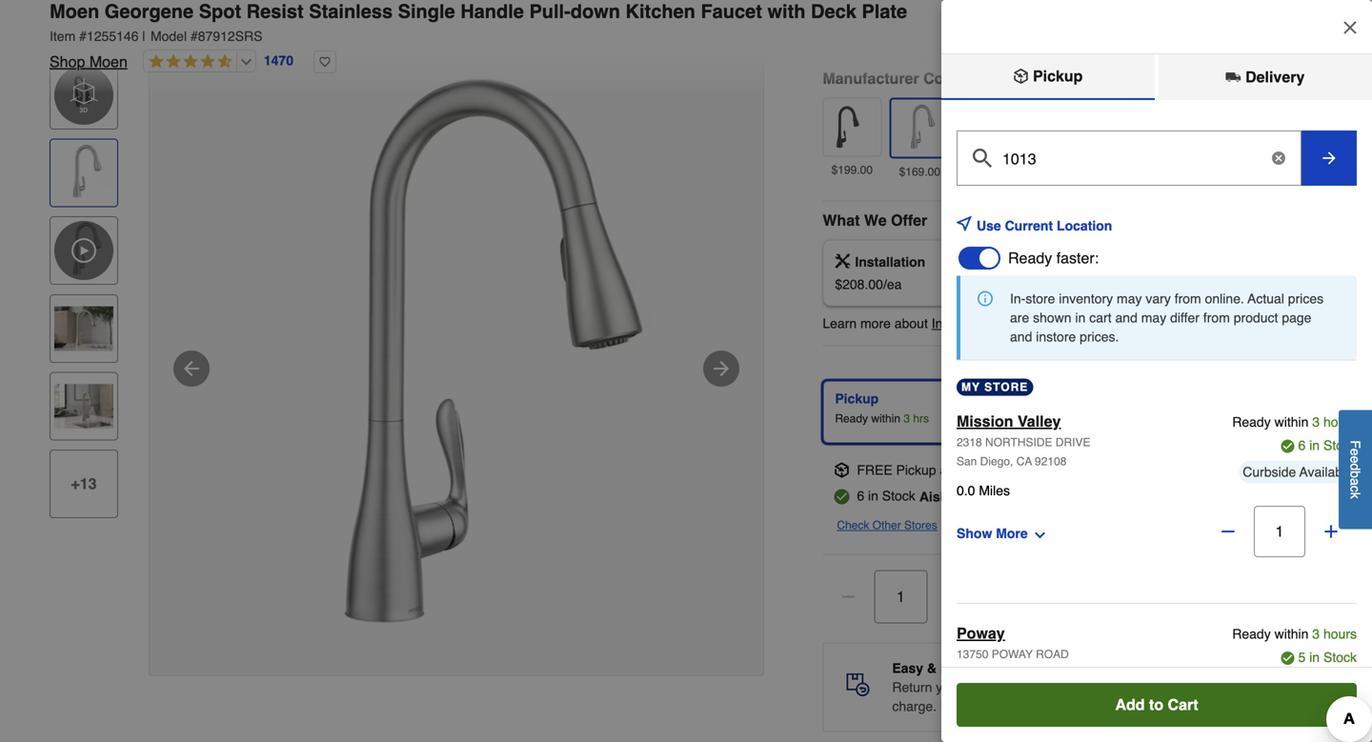 Task type: vqa. For each thing, say whether or not it's contained in the screenshot.
Height for Maximum
no



Task type: describe. For each thing, give the bounding box(es) containing it.
to for add to cart button to the bottom
[[1149, 696, 1164, 714]]

ready inside pickup ready within 3 hrs
[[835, 412, 868, 425]]

store
[[984, 381, 1028, 394]]

pickup ready within 3 hrs
[[835, 391, 929, 425]]

3 title image from the top
[[54, 377, 113, 436]]

2 e from the top
[[1348, 456, 1363, 464]]

$169.00
[[899, 165, 941, 179]]

$208.00/ea
[[835, 277, 902, 292]]

delivery
[[1241, 68, 1305, 86]]

quick
[[1085, 0, 1116, 5]]

0 horizontal spatial from
[[1175, 291, 1201, 306]]

0 vertical spatial and
[[1115, 310, 1138, 325]]

item
[[1044, 680, 1069, 695]]

stainless inside the moen georgene spot resist stainless single handle pull-down kitchen faucet with deck plate item # 1255146 | model # 87912srs
[[309, 0, 393, 22]]

minus image for stepper number input field with increment and decrement buttons number field associated with plus icon
[[839, 587, 858, 606]]

pull-
[[529, 0, 571, 22]]

c
[[1348, 486, 1363, 492]]

installation $208.00/ea
[[835, 254, 925, 292]]

curbside
[[1243, 465, 1296, 480]]

f
[[1348, 441, 1363, 449]]

2 # from the left
[[191, 29, 198, 44]]

pickup for pickup
[[1029, 67, 1083, 85]]

about
[[895, 316, 928, 331]]

current
[[1005, 218, 1053, 233]]

9
[[1009, 489, 1017, 504]]

show more
[[957, 526, 1028, 541]]

plate
[[862, 0, 907, 22]]

ready faster:
[[1008, 249, 1099, 267]]

shop
[[50, 53, 85, 71]]

to inside "easy & free returns return your new, unused item in-store or ship it back to us free of charge."
[[1207, 680, 1218, 695]]

easy
[[838, 0, 873, 5]]

43
[[955, 489, 970, 504]]

charge.
[[892, 699, 937, 714]]

single
[[398, 0, 455, 22]]

actual
[[1248, 291, 1284, 306]]

1 e from the top
[[1348, 449, 1363, 456]]

store inside in-store inventory may vary from online. actual prices are shown in cart  and may differ from product page and instore prices.
[[1026, 291, 1055, 306]]

gps image
[[957, 216, 972, 231]]

0 vertical spatial to
[[877, 0, 895, 5]]

in-
[[1010, 291, 1026, 306]]

learn more about installation
[[823, 316, 995, 331]]

6 in stock aisle 43 | bay 9
[[857, 488, 1017, 504]]

ready within 3 hours for mission valley
[[1232, 415, 1357, 430]]

san
[[957, 455, 977, 468]]

are
[[1010, 310, 1029, 325]]

easy
[[1236, 0, 1264, 5]]

prices
[[1288, 291, 1324, 306]]

faucet
[[701, 0, 762, 22]]

1 horizontal spatial pickup
[[896, 463, 936, 478]]

shop moen
[[50, 53, 128, 71]]

drive
[[1056, 436, 1091, 449]]

resist inside the moen georgene spot resist stainless single handle pull-down kitchen faucet with deck plate item # 1255146 | model # 87912srs
[[246, 0, 304, 22]]

return
[[892, 680, 932, 695]]

in for 5 in stock
[[1309, 650, 1320, 665]]

with
[[768, 0, 806, 22]]

manufacturer color/finish : spot resist stainless
[[823, 69, 1166, 87]]

back
[[1175, 680, 1204, 695]]

ready within 3 hours for poway
[[1232, 627, 1357, 642]]

easy to install: features duralock™ quick connect system for easy installation built to last: backed by a limited lifetime warranty
[[838, 0, 1264, 42]]

item number 1 2 5 5 1 4 6 and model number 8 7 9 1 2 s r s element
[[50, 27, 1323, 46]]

poway
[[992, 648, 1033, 661]]

info image
[[978, 291, 993, 306]]

installation inside installation $208.00/ea
[[855, 254, 925, 270]]

3 inside pickup ready within 3 hrs
[[904, 412, 910, 425]]

installation
[[838, 8, 901, 24]]

+13
[[71, 475, 97, 493]]

product
[[1234, 310, 1278, 325]]

moen georgene spot resist stainless single handle pull-down kitchen faucet with deck plate item # 1255146 | model # 87912srs
[[50, 0, 907, 44]]

to for the top add to cart button
[[1143, 587, 1158, 604]]

1 vertical spatial spot
[[1022, 69, 1053, 87]]

miles
[[979, 483, 1010, 498]]

learn more
[[940, 699, 1009, 714]]

use
[[977, 218, 1001, 233]]

within for poway
[[1275, 627, 1309, 642]]

Label text field
[[964, 140, 1294, 169]]

hours for mission valley
[[1324, 415, 1357, 430]]

plus image
[[944, 587, 963, 606]]

spot resist stainless image
[[895, 103, 945, 153]]

duralock™
[[1016, 0, 1082, 5]]

stores
[[904, 519, 937, 532]]

learn for learn more about installation
[[823, 316, 857, 331]]

features
[[959, 0, 1012, 5]]

f e e d b a c k button
[[1339, 410, 1372, 529]]

ca inside poway 13750 poway road poway, ca 92064
[[997, 667, 1012, 680]]

$199.00
[[832, 163, 873, 177]]

6 in stock
[[1298, 438, 1357, 453]]

use current location button
[[977, 205, 1143, 247]]

by
[[987, 27, 1002, 42]]

a inside the easy to install: features duralock™ quick connect system for easy installation built to last: backed by a limited lifetime warranty
[[1005, 27, 1013, 42]]

my store
[[961, 381, 1028, 394]]

chat invite button image
[[1285, 672, 1344, 730]]

online.
[[1205, 291, 1244, 306]]

aisle
[[919, 489, 951, 504]]

lowe's
[[1044, 463, 1085, 478]]

what
[[823, 211, 860, 229]]

1 vertical spatial add to cart button
[[957, 683, 1357, 727]]

1 # from the left
[[79, 29, 87, 44]]

easy & free returns return your new, unused item in-store or ship it back to us free of charge.
[[892, 661, 1278, 714]]

what we offer
[[823, 211, 927, 229]]

within inside pickup ready within 3 hrs
[[871, 412, 901, 425]]

mission valley link
[[957, 410, 1061, 433]]

check
[[837, 519, 869, 532]]

1 vertical spatial moen
[[89, 53, 128, 71]]

bay
[[981, 489, 1005, 504]]

minus image for stepper number input field with increment and decrement buttons number field corresponding to plus image
[[1219, 522, 1238, 541]]

differ
[[1170, 310, 1200, 325]]

northside
[[985, 436, 1052, 449]]

92108
[[1035, 455, 1067, 468]]

item
[[50, 29, 76, 44]]

diego,
[[980, 455, 1013, 468]]

hours for poway
[[1324, 627, 1357, 642]]

0.0 miles
[[957, 483, 1010, 498]]

5
[[1298, 650, 1306, 665]]

free pickup at mission valley lowe's
[[857, 463, 1085, 478]]

f e e d b a c k
[[1348, 441, 1363, 499]]

use current location
[[977, 218, 1112, 233]]

0 vertical spatial arrow right image
[[1320, 149, 1339, 168]]

of
[[1267, 680, 1278, 695]]

your
[[936, 680, 962, 695]]

delivery button
[[1159, 54, 1372, 100]]

kitchen
[[626, 0, 696, 22]]

last:
[[900, 27, 936, 42]]

shown
[[1033, 310, 1072, 325]]



Task type: locate. For each thing, give the bounding box(es) containing it.
vary
[[1146, 291, 1171, 306]]

connect
[[1120, 0, 1167, 5]]

1470
[[264, 53, 293, 68]]

0 vertical spatial resist
[[246, 0, 304, 22]]

to down the plate
[[878, 27, 896, 42]]

resist up 1470
[[246, 0, 304, 22]]

a inside 'button'
[[1348, 478, 1363, 486]]

0 vertical spatial from
[[1175, 291, 1201, 306]]

hrs
[[913, 412, 929, 425]]

0 horizontal spatial arrow right image
[[710, 357, 733, 380]]

1 horizontal spatial from
[[1203, 310, 1230, 325]]

pickup image down limited
[[1013, 69, 1029, 84]]

1 horizontal spatial learn
[[940, 699, 975, 714]]

install:
[[899, 0, 956, 5]]

1 vertical spatial add to cart
[[1115, 696, 1198, 714]]

0 horizontal spatial stainless
[[309, 0, 393, 22]]

moen down 1255146 in the top of the page
[[89, 53, 128, 71]]

store up shown
[[1026, 291, 1055, 306]]

1 vertical spatial |
[[974, 489, 977, 504]]

0 vertical spatial stainless
[[309, 0, 393, 22]]

1 vertical spatial to
[[1207, 680, 1218, 695]]

check circle filled image up curbside available
[[1281, 440, 1295, 453]]

from down online.
[[1203, 310, 1230, 325]]

1 horizontal spatial installation
[[932, 316, 995, 331]]

learn more link
[[940, 697, 1009, 716]]

#
[[79, 29, 87, 44], [191, 29, 198, 44]]

learn down your
[[940, 699, 975, 714]]

1 vertical spatial valley
[[1005, 463, 1040, 478]]

in right 5
[[1309, 650, 1320, 665]]

plus image
[[1322, 522, 1341, 541]]

built
[[838, 27, 875, 42]]

poway link
[[957, 622, 1005, 645]]

1 vertical spatial from
[[1203, 310, 1230, 325]]

ca down northside
[[1016, 455, 1032, 468]]

check other stores
[[837, 519, 937, 532]]

it
[[1165, 680, 1172, 695]]

1 vertical spatial store
[[1088, 680, 1118, 695]]

2 ready within 3 hours from the top
[[1232, 627, 1357, 642]]

1 hours from the top
[[1324, 415, 1357, 430]]

other
[[873, 519, 901, 532]]

e up the b
[[1348, 456, 1363, 464]]

pickup left 'at'
[[896, 463, 936, 478]]

0 vertical spatial pickup image
[[1013, 69, 1029, 84]]

assembly image
[[835, 253, 850, 269]]

add to cart for the top add to cart button
[[1109, 587, 1192, 604]]

0 horizontal spatial 6
[[857, 488, 864, 503]]

in for 6 in stock aisle 43 | bay 9
[[868, 488, 878, 503]]

at
[[940, 463, 951, 478]]

to
[[1143, 587, 1158, 604], [1207, 680, 1218, 695], [1149, 696, 1164, 714]]

from up differ
[[1175, 291, 1201, 306]]

in inside '6 in stock aisle 43 | bay 9'
[[868, 488, 878, 503]]

title image
[[54, 144, 113, 203], [54, 299, 113, 358], [54, 377, 113, 436]]

0 vertical spatial stock
[[1324, 438, 1357, 453]]

e up "d"
[[1348, 449, 1363, 456]]

d
[[1348, 464, 1363, 471]]

0 horizontal spatial pickup image
[[834, 463, 849, 478]]

within for mission valley
[[1275, 415, 1309, 430]]

stock
[[1324, 438, 1357, 453], [882, 488, 916, 503], [1324, 650, 1357, 665]]

1 horizontal spatial a
[[1348, 478, 1363, 486]]

to
[[877, 0, 895, 5], [878, 27, 896, 42]]

spot inside the moen georgene spot resist stainless single handle pull-down kitchen faucet with deck plate item # 1255146 | model # 87912srs
[[199, 0, 241, 22]]

2 vertical spatial pickup
[[896, 463, 936, 478]]

in for 6 in stock
[[1309, 438, 1320, 453]]

0 vertical spatial more
[[996, 526, 1028, 541]]

stock up "d"
[[1324, 438, 1357, 453]]

add
[[1109, 587, 1139, 604], [1115, 696, 1145, 714]]

2 vertical spatial title image
[[54, 377, 113, 436]]

handle
[[460, 0, 524, 22]]

0 horizontal spatial resist
[[246, 0, 304, 22]]

returns
[[972, 661, 1023, 676]]

valley inside mission valley 2318 northside drive san diego, ca 92108
[[1018, 413, 1061, 430]]

manufacturer
[[823, 69, 919, 87]]

stainless
[[309, 0, 393, 22], [1104, 69, 1166, 87]]

# right model
[[191, 29, 198, 44]]

0 horizontal spatial ca
[[997, 667, 1012, 680]]

0 vertical spatial |
[[142, 29, 146, 44]]

2 vertical spatial stock
[[1324, 650, 1357, 665]]

stainless down warranty
[[1104, 69, 1166, 87]]

1 horizontal spatial store
[[1088, 680, 1118, 695]]

more down "9"
[[996, 526, 1028, 541]]

in inside in-store inventory may vary from online. actual prices are shown in cart  and may differ from product page and instore prices.
[[1075, 310, 1086, 325]]

0 vertical spatial ready within 3 hours
[[1232, 415, 1357, 430]]

hours up 5 in stock
[[1324, 627, 1357, 642]]

0 vertical spatial add
[[1109, 587, 1139, 604]]

check circle filled image up check
[[834, 489, 849, 504]]

0 vertical spatial stepper number input field with increment and decrement buttons number field
[[1254, 506, 1305, 557]]

stepper number input field with increment and decrement buttons number field for plus image
[[1254, 506, 1305, 557]]

spot right :
[[1022, 69, 1053, 87]]

2 vertical spatial to
[[1149, 696, 1164, 714]]

| inside '6 in stock aisle 43 | bay 9'
[[974, 489, 977, 504]]

1 vertical spatial cart
[[1168, 696, 1198, 714]]

within left hrs
[[871, 412, 901, 425]]

1 vertical spatial stainless
[[1104, 69, 1166, 87]]

ready within 3 hours up 6 in stock
[[1232, 415, 1357, 430]]

model
[[151, 29, 187, 44]]

learn left more
[[823, 316, 857, 331]]

1 vertical spatial 6
[[857, 488, 864, 503]]

free
[[1240, 680, 1263, 695]]

or
[[1121, 680, 1133, 695]]

1 horizontal spatial ca
[[1016, 455, 1032, 468]]

| right 43
[[974, 489, 977, 504]]

6 down free
[[857, 488, 864, 503]]

from
[[1175, 291, 1201, 306], [1203, 310, 1230, 325]]

0 vertical spatial ca
[[1016, 455, 1032, 468]]

1 vertical spatial hours
[[1324, 627, 1357, 642]]

arrow left image
[[180, 357, 203, 380]]

1 vertical spatial and
[[1010, 329, 1032, 344]]

spot up "87912srs"
[[199, 0, 241, 22]]

1 horizontal spatial spot
[[1022, 69, 1053, 87]]

pickup image inside the pickup button
[[1013, 69, 1029, 84]]

within up check circle filled icon
[[1275, 627, 1309, 642]]

check circle filled image for 6 in stock aisle 43 | bay 9
[[834, 489, 849, 504]]

in down free
[[868, 488, 878, 503]]

0 vertical spatial 6
[[1298, 438, 1306, 453]]

check circle filled image for 6 in stock
[[1281, 440, 1295, 453]]

1 horizontal spatial arrow right image
[[1320, 149, 1339, 168]]

poway
[[957, 625, 1005, 642]]

2 horizontal spatial pickup
[[1029, 67, 1083, 85]]

to down ship
[[1149, 696, 1164, 714]]

stepper number input field with increment and decrement buttons number field for plus icon
[[874, 570, 927, 624]]

1255146
[[87, 29, 139, 44]]

may down vary
[[1141, 310, 1167, 325]]

0 vertical spatial add to cart
[[1109, 587, 1192, 604]]

system
[[1171, 0, 1213, 5]]

# right item
[[79, 29, 87, 44]]

0 vertical spatial cart
[[1162, 587, 1192, 604]]

heart outline image
[[313, 51, 336, 73]]

0 vertical spatial mission
[[957, 413, 1013, 430]]

0 vertical spatial valley
[[1018, 413, 1061, 430]]

0 horizontal spatial minus image
[[839, 587, 858, 606]]

0 vertical spatial minus image
[[1219, 522, 1238, 541]]

a right by
[[1005, 27, 1013, 42]]

more for show more
[[996, 526, 1028, 541]]

down
[[571, 0, 620, 22]]

ca down poway
[[997, 667, 1012, 680]]

| inside the moen georgene spot resist stainless single handle pull-down kitchen faucet with deck plate item # 1255146 | model # 87912srs
[[142, 29, 146, 44]]

1 vertical spatial resist
[[1057, 69, 1100, 87]]

1 horizontal spatial check circle filled image
[[1281, 440, 1295, 453]]

mission inside mission valley 2318 northside drive san diego, ca 92108
[[957, 413, 1013, 430]]

1 horizontal spatial |
[[974, 489, 977, 504]]

mission valley 2318 northside drive san diego, ca 92108
[[957, 413, 1091, 468]]

add to cart up ship
[[1109, 587, 1192, 604]]

1 vertical spatial add
[[1115, 696, 1145, 714]]

1 vertical spatial learn
[[940, 699, 975, 714]]

arrow right image
[[1320, 149, 1339, 168], [710, 357, 733, 380]]

stainless up heart outline icon
[[309, 0, 393, 22]]

0.0
[[957, 483, 975, 498]]

pickup image
[[1013, 69, 1029, 84], [834, 463, 849, 478]]

pickup image left free
[[834, 463, 849, 478]]

cart
[[1162, 587, 1192, 604], [1168, 696, 1198, 714]]

a up k
[[1348, 478, 1363, 486]]

check circle filled image
[[1281, 652, 1295, 665]]

offer
[[891, 211, 927, 229]]

my
[[961, 381, 980, 394]]

mission up the "2318"
[[957, 413, 1013, 430]]

more down new,
[[978, 699, 1009, 714]]

cart down back
[[1168, 696, 1198, 714]]

0 vertical spatial learn
[[823, 316, 857, 331]]

moen up item
[[50, 0, 99, 22]]

location
[[1057, 218, 1112, 233]]

0 vertical spatial store
[[1026, 291, 1055, 306]]

add down or
[[1115, 696, 1145, 714]]

within
[[871, 412, 901, 425], [1275, 415, 1309, 430], [1275, 627, 1309, 642]]

poway,
[[957, 667, 993, 680]]

0 vertical spatial add to cart button
[[979, 570, 1323, 622]]

3 for mission valley
[[1312, 415, 1320, 430]]

matte black image
[[827, 102, 877, 152]]

add to cart for add to cart button to the bottom
[[1115, 696, 1198, 714]]

:
[[1012, 69, 1017, 87]]

warranty
[[1105, 27, 1156, 42]]

1 vertical spatial stock
[[882, 488, 916, 503]]

pickup right :
[[1029, 67, 1083, 85]]

0 horizontal spatial installation
[[855, 254, 925, 270]]

resist down lifetime
[[1057, 69, 1100, 87]]

0 horizontal spatial check circle filled image
[[834, 489, 849, 504]]

to left us at the bottom of the page
[[1207, 680, 1218, 695]]

3
[[904, 412, 910, 425], [1312, 415, 1320, 430], [1312, 627, 1320, 642]]

mission
[[957, 413, 1013, 430], [956, 463, 1001, 478]]

4.6 stars image
[[144, 53, 232, 71]]

minus image
[[1219, 522, 1238, 541], [839, 587, 858, 606]]

add to cart
[[1109, 587, 1192, 604], [1115, 696, 1198, 714]]

add for add to cart button to the bottom
[[1115, 696, 1145, 714]]

more for learn more
[[978, 699, 1009, 714]]

installation down info image at right
[[932, 316, 995, 331]]

add to cart down ship
[[1115, 696, 1198, 714]]

pickup option group
[[815, 373, 1330, 451]]

inventory
[[1059, 291, 1113, 306]]

add up or
[[1109, 587, 1139, 604]]

3 up 6 in stock
[[1312, 415, 1320, 430]]

+13 button
[[50, 450, 118, 518]]

stock for poway
[[1324, 650, 1357, 665]]

in up available
[[1309, 438, 1320, 453]]

0 horizontal spatial learn
[[823, 316, 857, 331]]

6 inside '6 in stock aisle 43 | bay 9'
[[857, 488, 864, 503]]

valley up northside
[[1018, 413, 1061, 430]]

1 horizontal spatial #
[[191, 29, 198, 44]]

ca inside mission valley 2318 northside drive san diego, ca 92108
[[1016, 455, 1032, 468]]

free
[[940, 661, 969, 676]]

0 horizontal spatial and
[[1010, 329, 1032, 344]]

in
[[1075, 310, 1086, 325], [1309, 438, 1320, 453], [868, 488, 878, 503], [1309, 650, 1320, 665]]

3 for poway
[[1312, 627, 1320, 642]]

faster:
[[1056, 249, 1099, 267]]

0 vertical spatial check circle filled image
[[1281, 440, 1295, 453]]

0 vertical spatial spot
[[199, 0, 241, 22]]

stock for mission valley
[[1324, 438, 1357, 453]]

0 horizontal spatial |
[[142, 29, 146, 44]]

hours up 6 in stock
[[1324, 415, 1357, 430]]

3 left hrs
[[904, 412, 910, 425]]

within up 6 in stock
[[1275, 415, 1309, 430]]

truck filled image
[[1226, 70, 1241, 85]]

moen inside the moen georgene spot resist stainless single handle pull-down kitchen faucet with deck plate item # 1255146 | model # 87912srs
[[50, 0, 99, 22]]

1 vertical spatial stepper number input field with increment and decrement buttons number field
[[874, 570, 927, 624]]

in down inventory
[[1075, 310, 1086, 325]]

deck
[[811, 0, 856, 22]]

stepper number input field with increment and decrement buttons number field left plus image
[[1254, 506, 1305, 557]]

0 vertical spatial moen
[[50, 0, 99, 22]]

0 horizontal spatial store
[[1026, 291, 1055, 306]]

| left model
[[142, 29, 146, 44]]

pickup for pickup ready within 3 hrs
[[835, 391, 879, 406]]

prices.
[[1080, 329, 1119, 344]]

store inside "easy & free returns return your new, unused item in-store or ship it back to us free of charge."
[[1088, 680, 1118, 695]]

0 vertical spatial to
[[1143, 587, 1158, 604]]

cart up it
[[1162, 587, 1192, 604]]

1 vertical spatial pickup
[[835, 391, 879, 406]]

1 horizontal spatial minus image
[[1219, 522, 1238, 541]]

Stepper number input field with increment and decrement buttons number field
[[1254, 506, 1305, 557], [874, 570, 927, 624]]

pickup inside pickup ready within 3 hrs
[[835, 391, 879, 406]]

a
[[1005, 27, 1013, 42], [1348, 478, 1363, 486]]

add to cart button
[[979, 570, 1323, 622], [957, 683, 1357, 727]]

available
[[1300, 465, 1353, 480]]

curbside available
[[1243, 465, 1353, 480]]

ready within 3 hours up 5
[[1232, 627, 1357, 642]]

5 in stock
[[1298, 650, 1357, 665]]

1 vertical spatial more
[[978, 699, 1009, 714]]

1 ready within 3 hours from the top
[[1232, 415, 1357, 430]]

installation up $208.00/ea
[[855, 254, 925, 270]]

1 horizontal spatial 6
[[1298, 438, 1306, 453]]

1 vertical spatial to
[[878, 27, 896, 42]]

pickup up free
[[835, 391, 879, 406]]

page
[[1282, 310, 1312, 325]]

may left vary
[[1117, 291, 1142, 306]]

1 title image from the top
[[54, 144, 113, 203]]

6 for 6 in stock aisle 43 | bay 9
[[857, 488, 864, 503]]

to up ship
[[1143, 587, 1158, 604]]

1 vertical spatial ca
[[997, 667, 1012, 680]]

6
[[1298, 438, 1306, 453], [857, 488, 864, 503]]

1 vertical spatial arrow right image
[[710, 357, 733, 380]]

3 up 5 in stock
[[1312, 627, 1320, 642]]

and
[[1115, 310, 1138, 325], [1010, 329, 1032, 344]]

and down are
[[1010, 329, 1032, 344]]

2 title image from the top
[[54, 299, 113, 358]]

check circle filled image
[[1281, 440, 1295, 453], [834, 489, 849, 504]]

1 vertical spatial title image
[[54, 299, 113, 358]]

store left or
[[1088, 680, 1118, 695]]

stock right 5
[[1324, 650, 1357, 665]]

instore
[[1036, 329, 1076, 344]]

stock inside '6 in stock aisle 43 | bay 9'
[[882, 488, 916, 503]]

87912srs
[[198, 29, 263, 44]]

check other stores button
[[837, 516, 937, 535]]

hours
[[1324, 415, 1357, 430], [1324, 627, 1357, 642]]

add for the top add to cart button
[[1109, 587, 1139, 604]]

1 horizontal spatial and
[[1115, 310, 1138, 325]]

pickup inside button
[[1029, 67, 1083, 85]]

0 vertical spatial may
[[1117, 291, 1142, 306]]

close image
[[1341, 18, 1360, 37]]

1 vertical spatial minus image
[[839, 587, 858, 606]]

stock up check other stores "button"
[[882, 488, 916, 503]]

6 up curbside available
[[1298, 438, 1306, 453]]

0 vertical spatial title image
[[54, 144, 113, 203]]

1 vertical spatial mission
[[956, 463, 1001, 478]]

1 horizontal spatial resist
[[1057, 69, 1100, 87]]

1 horizontal spatial stepper number input field with increment and decrement buttons number field
[[1254, 506, 1305, 557]]

to up "installation"
[[877, 0, 895, 5]]

1 vertical spatial pickup image
[[834, 463, 849, 478]]

learn for learn more
[[940, 699, 975, 714]]

0 horizontal spatial pickup
[[835, 391, 879, 406]]

1 vertical spatial check circle filled image
[[834, 489, 849, 504]]

1 vertical spatial installation
[[932, 316, 995, 331]]

spot
[[199, 0, 241, 22], [1022, 69, 1053, 87]]

0 horizontal spatial #
[[79, 29, 87, 44]]

mission up 0.0 miles
[[956, 463, 1001, 478]]

0 horizontal spatial spot
[[199, 0, 241, 22]]

1 vertical spatial may
[[1141, 310, 1167, 325]]

valley down northside
[[1005, 463, 1040, 478]]

0 vertical spatial a
[[1005, 27, 1013, 42]]

stepper number input field with increment and decrement buttons number field left plus icon
[[874, 570, 927, 624]]

&
[[927, 661, 937, 676]]

0 vertical spatial pickup
[[1029, 67, 1083, 85]]

6 for 6 in stock
[[1298, 438, 1306, 453]]

and right cart
[[1115, 310, 1138, 325]]

unused
[[997, 680, 1041, 695]]

2 hours from the top
[[1324, 627, 1357, 642]]

color/finish
[[923, 69, 1012, 87]]

1 horizontal spatial stainless
[[1104, 69, 1166, 87]]



